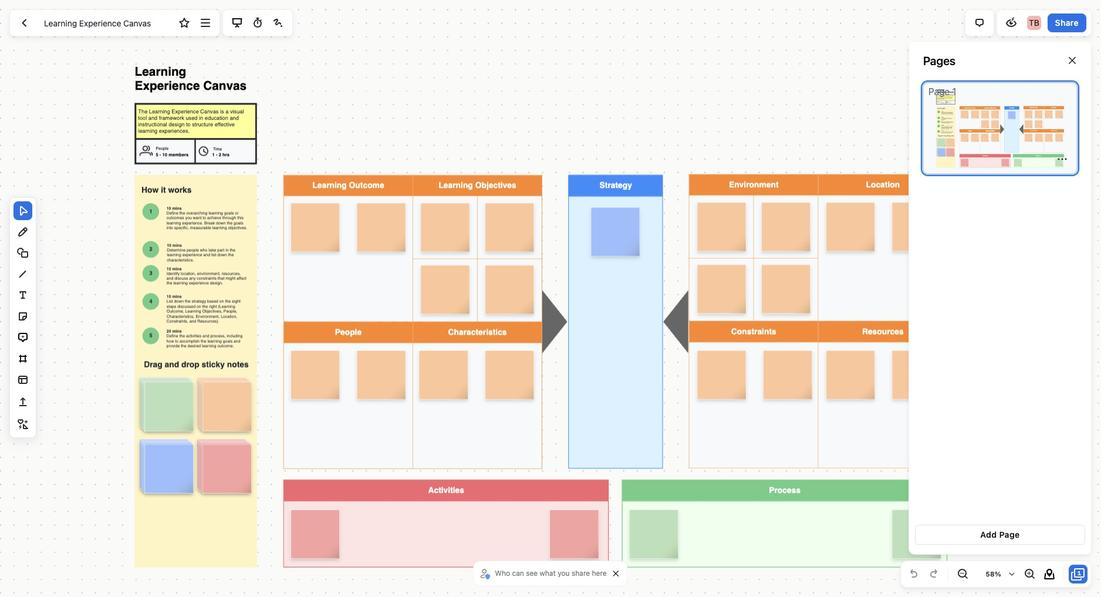 Task type: locate. For each thing, give the bounding box(es) containing it.
page right add at bottom right
[[1000, 530, 1020, 540]]

add page button
[[915, 525, 1086, 545]]

page preview element
[[924, 83, 1077, 173]]

page 1
[[929, 86, 957, 97]]

templates image
[[16, 373, 30, 387]]

page
[[929, 86, 950, 97], [1000, 530, 1020, 540]]

page inside button
[[929, 86, 950, 97]]

what
[[540, 569, 556, 578]]

tb button
[[1025, 14, 1044, 32]]

%
[[995, 570, 1002, 578]]

share button
[[1048, 14, 1087, 32]]

share
[[1056, 17, 1079, 27]]

0 vertical spatial page
[[929, 86, 950, 97]]

who
[[495, 569, 510, 578]]

1
[[953, 86, 957, 97]]

1 horizontal spatial page
[[1000, 530, 1020, 540]]

1 vertical spatial page
[[1000, 530, 1020, 540]]

page left 1
[[929, 86, 950, 97]]

page inside button
[[1000, 530, 1020, 540]]

dashboard image
[[17, 16, 31, 30]]

more options image
[[198, 16, 212, 30]]

add
[[981, 530, 997, 540]]

see
[[526, 569, 538, 578]]

0 horizontal spatial page
[[929, 86, 950, 97]]

58
[[986, 570, 995, 578]]

who can see what you share here button
[[479, 565, 610, 582]]

Document name text field
[[35, 14, 173, 32]]

star this whiteboard image
[[178, 16, 192, 30]]

share
[[572, 569, 590, 578]]

pages
[[924, 54, 956, 67]]



Task type: vqa. For each thing, say whether or not it's contained in the screenshot.
Star this whiteboard icon
yes



Task type: describe. For each thing, give the bounding box(es) containing it.
pages image
[[1072, 567, 1086, 581]]

present image
[[230, 16, 244, 30]]

more tools image
[[16, 417, 30, 432]]

who can see what you share here
[[495, 569, 607, 578]]

timer image
[[251, 16, 265, 30]]

page 1 button
[[924, 83, 1077, 174]]

you
[[558, 569, 570, 578]]

add page
[[981, 530, 1020, 540]]

here
[[592, 569, 607, 578]]

more image
[[1056, 152, 1070, 166]]

zoom out image
[[956, 567, 970, 581]]

zoom in image
[[1023, 567, 1037, 581]]

mini map image
[[1043, 567, 1057, 581]]

58 %
[[986, 570, 1002, 578]]

comment panel image
[[973, 16, 987, 30]]

can
[[512, 569, 524, 578]]

tb
[[1029, 18, 1040, 28]]

upload image
[[16, 395, 30, 409]]

all eyes on me image
[[1004, 16, 1019, 30]]

laser image
[[271, 16, 285, 30]]



